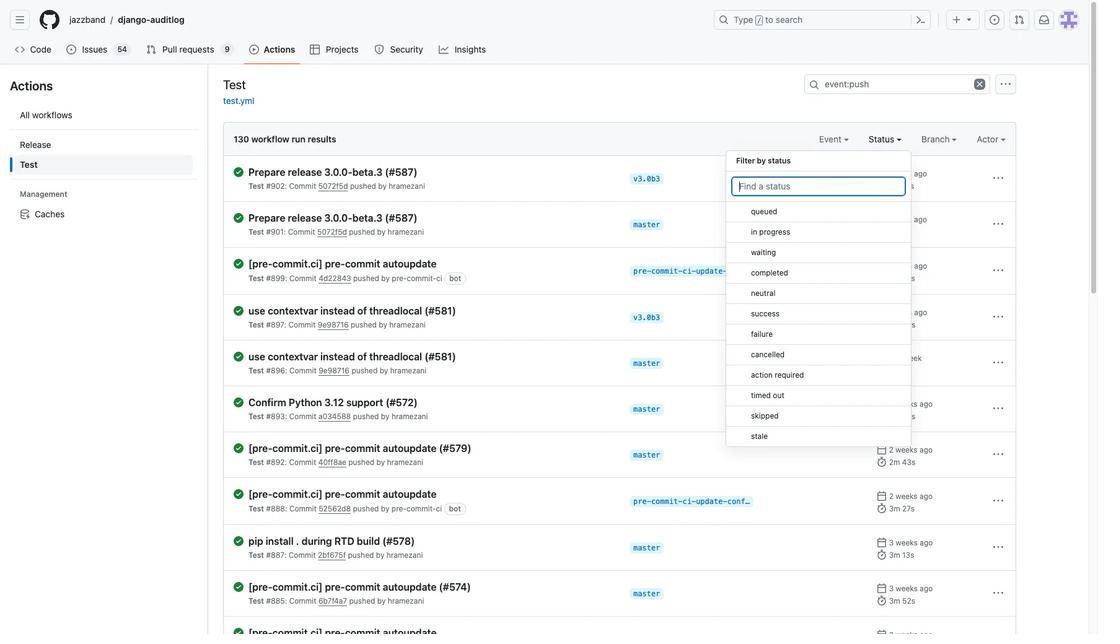 Task type: locate. For each thing, give the bounding box(es) containing it.
0 vertical spatial [pre-commit.ci] pre-commit autoupdate link
[[249, 258, 620, 270]]

3 3 from the top
[[889, 539, 894, 548]]

3 calendar image from the top
[[877, 492, 887, 502]]

instead inside use contextvar instead of threadlocal (#581) test #897: commit 9e98716 pushed             by hramezani
[[320, 306, 355, 317]]

commit up commit 52562d8 pushed             by pre-commit-ci
[[345, 489, 380, 500]]

by down build
[[376, 551, 385, 560]]

completed successfully image for use contextvar instead of threadlocal (#581)
[[234, 306, 244, 316]]

1 vertical spatial 5072f5d
[[317, 228, 347, 237]]

0 horizontal spatial actions
[[10, 79, 53, 93]]

jazzband link
[[64, 10, 110, 30]]

(#587) inside 'prepare release 3.0.0-beta.3 (#587) test #901: commit 5072f5d pushed             by hramezani'
[[385, 213, 418, 224]]

ago for [pre-commit.ci] pre-commit autoupdate (#579) test #892: commit 40ff8ae pushed             by hramezani
[[920, 446, 933, 455]]

0 vertical spatial config
[[728, 267, 755, 276]]

1 vertical spatial actions
[[10, 79, 53, 93]]

commit inside the use contextvar instead of threadlocal (#581) test #896: commit 9e98716 pushed             by hramezani
[[289, 366, 317, 376]]

show options image
[[994, 174, 1004, 184], [994, 219, 1004, 229], [994, 266, 1004, 276], [994, 312, 1004, 322], [994, 358, 1004, 368], [994, 404, 1004, 414], [994, 589, 1004, 599]]

6 calendar image from the top
[[877, 584, 887, 594]]

1 vertical spatial [pre-commit.ci] pre-commit autoupdate
[[249, 489, 437, 500]]

1 (#587) from the top
[[385, 167, 418, 178]]

commit.ci] up #888:
[[273, 489, 323, 500]]

0 vertical spatial pre-commit-ci link
[[392, 274, 442, 283]]

2 ci- from the top
[[683, 498, 696, 506]]

2 vertical spatial show options image
[[994, 543, 1004, 553]]

3m left 52s
[[889, 597, 901, 606]]

0 vertical spatial bot
[[449, 274, 461, 283]]

1 show options image from the top
[[994, 174, 1004, 184]]

[pre-commit.ci] pre-commit autoupdate up the 4d22843
[[249, 259, 437, 270]]

0 vertical spatial prepare
[[249, 167, 285, 178]]

2 2 from the top
[[889, 215, 894, 224]]

pre- inside the [pre-commit.ci] pre-commit autoupdate (#579) test #892: commit 40ff8ae pushed             by hramezani
[[325, 443, 345, 454]]

calendar image
[[877, 169, 887, 179], [877, 261, 887, 271], [877, 492, 887, 502]]

/ inside type / to search
[[757, 16, 762, 25]]

timed out
[[751, 391, 785, 400]]

search image
[[810, 80, 820, 90]]

0 vertical spatial v3.0b3
[[634, 175, 660, 184]]

1 vertical spatial 2 days ago
[[889, 215, 927, 224]]

2 days ago
[[889, 169, 927, 179], [889, 215, 927, 224]]

3 up 3m 52s at the bottom
[[889, 585, 894, 594]]

0 vertical spatial git pull request image
[[1015, 15, 1025, 25]]

0 vertical spatial beta.3
[[353, 167, 383, 178]]

5 2 from the top
[[889, 492, 894, 502]]

1 3 weeks ago from the top
[[889, 539, 933, 548]]

test link
[[15, 155, 193, 175]]

6 master link from the top
[[630, 589, 664, 600]]

django-auditlog link
[[113, 10, 189, 30]]

0 vertical spatial 9e98716 link
[[318, 321, 349, 330]]

1 vertical spatial pre-commit-ci-update-config
[[634, 498, 755, 506]]

play image
[[249, 45, 259, 55]]

3 completed successfully image from the top
[[234, 490, 244, 500]]

2 [pre-commit.ci] pre-commit autoupdate link from the top
[[249, 489, 620, 501]]

queued link
[[727, 202, 911, 223]]

1 vertical spatial pre-commit-ci-update-config link
[[630, 497, 755, 508]]

1 vertical spatial 5072f5d link
[[317, 228, 347, 237]]

2m for prepare release 3.0.0-beta.3 (#587)
[[889, 182, 900, 191]]

pre-commit-ci link
[[392, 274, 442, 283], [392, 505, 442, 514]]

by
[[757, 156, 766, 166], [378, 182, 387, 191], [377, 228, 386, 237], [381, 274, 390, 283], [379, 321, 387, 330], [380, 366, 388, 376], [381, 412, 390, 422], [377, 458, 385, 467], [381, 505, 390, 514], [376, 551, 385, 560], [377, 597, 386, 606]]

0 vertical spatial of
[[357, 306, 367, 317]]

2 use from the top
[[249, 352, 265, 363]]

2 3.0.0- from the top
[[324, 213, 353, 224]]

54
[[117, 45, 127, 54]]

actions up all
[[10, 79, 53, 93]]

/ for jazzband
[[110, 15, 113, 25]]

v3.0b3
[[634, 175, 660, 184], [634, 314, 660, 322]]

2 pre-commit-ci-update-config link from the top
[[630, 497, 755, 508]]

autoupdate up commit 4d22843 pushed             by pre-commit-ci
[[383, 259, 437, 270]]

5 show options image from the top
[[994, 358, 1004, 368]]

#888:
[[266, 505, 287, 514]]

type
[[734, 14, 754, 25]]

1 vertical spatial prepare release 3.0.0-beta.3 (#587) link
[[249, 212, 620, 224]]

0 vertical spatial threadlocal
[[369, 306, 422, 317]]

pushed inside 'prepare release 3.0.0-beta.3 (#587) test #901: commit 5072f5d pushed             by hramezani'
[[349, 228, 375, 237]]

run duration image left 2m 43s
[[877, 458, 887, 467]]

2m for [pre-commit.ci] pre-commit autoupdate (#579)
[[889, 458, 900, 467]]

command palette image
[[916, 15, 926, 25]]

build
[[357, 536, 380, 547]]

5072f5d inside prepare release 3.0.0-beta.3 (#587) test #902: commit 5072f5d pushed             by hramezani
[[318, 182, 348, 191]]

commit up the 40ff8ae
[[345, 443, 380, 454]]

calendar image for [pre-commit.ci] pre-commit autoupdate (#574)
[[877, 584, 887, 594]]

1 v3.0b3 from the top
[[634, 175, 660, 184]]

(#581) for use contextvar instead of threadlocal (#581) test #896: commit 9e98716 pushed             by hramezani
[[425, 352, 456, 363]]

actions
[[264, 44, 295, 55], [10, 79, 53, 93]]

0 vertical spatial ci
[[436, 274, 442, 283]]

2 autoupdate from the top
[[383, 443, 437, 454]]

1 vertical spatial v3.0b3
[[634, 314, 660, 322]]

1 vertical spatial of
[[357, 352, 367, 363]]

2 update- from the top
[[696, 498, 728, 506]]

commit right #899:
[[289, 274, 317, 283]]

config
[[728, 267, 755, 276], [728, 498, 755, 506]]

[pre- up #885:
[[249, 582, 273, 593]]

3m for use contextvar instead of threadlocal (#581)
[[889, 321, 901, 330]]

1 vertical spatial instead
[[320, 352, 355, 363]]

test left #892:
[[249, 458, 264, 467]]

workflows
[[32, 110, 72, 120]]

2 use contextvar instead of threadlocal (#581) link from the top
[[249, 351, 620, 363]]

3 2m from the top
[[889, 412, 900, 422]]

3m left 7s
[[889, 366, 901, 376]]

caches link
[[15, 205, 193, 224]]

3 days ago
[[889, 262, 928, 271], [889, 308, 928, 317]]

filter by status
[[736, 156, 791, 166]]

hramezani
[[389, 182, 425, 191], [388, 228, 424, 237], [389, 321, 426, 330], [390, 366, 427, 376], [392, 412, 428, 422], [387, 458, 424, 467], [387, 551, 423, 560], [388, 597, 424, 606]]

3m left '13s'
[[889, 551, 901, 560]]

hramezani link for pip install . during rtd build (#578) test #887: commit 2bf675f pushed             by hramezani
[[387, 551, 423, 560]]

0 vertical spatial 2 weeks ago
[[889, 400, 933, 409]]

insights link
[[434, 40, 492, 59]]

show options image for build
[[994, 543, 1004, 553]]

failure
[[751, 330, 773, 339]]

by up 'prepare release 3.0.0-beta.3 (#587) test #901: commit 5072f5d pushed             by hramezani'
[[378, 182, 387, 191]]

of down commit 4d22843 pushed             by pre-commit-ci
[[357, 306, 367, 317]]

pre- inside [pre-commit.ci] pre-commit autoupdate (#574) test #885: commit 6b7f4a7 pushed             by hramezani
[[325, 582, 345, 593]]

[pre- up test #888:
[[249, 489, 273, 500]]

3 weeks ago for pip install . during rtd build (#578)
[[889, 539, 933, 548]]

hramezani inside the confirm python 3.12 support (#572) test #893: commit a034588 pushed             by hramezani
[[392, 412, 428, 422]]

1 vertical spatial pre-commit-ci link
[[392, 505, 442, 514]]

2 threadlocal from the top
[[369, 352, 422, 363]]

2 weeks ago up the 27s
[[889, 492, 933, 502]]

by right 40ff8ae link
[[377, 458, 385, 467]]

release for prepare release 3.0.0-beta.3 (#587) test #901: commit 5072f5d pushed             by hramezani
[[288, 213, 322, 224]]

4 [pre- from the top
[[249, 582, 273, 593]]

last
[[889, 354, 902, 363]]

Find a status text field
[[732, 177, 906, 197]]

1 v3.0b3 link from the top
[[630, 174, 664, 185]]

hramezani inside [pre-commit.ci] pre-commit autoupdate (#574) test #885: commit 6b7f4a7 pushed             by hramezani
[[388, 597, 424, 606]]

0 vertical spatial update-
[[696, 267, 728, 276]]

pre-commit-ci-update-config for 2 weeks ago
[[634, 498, 755, 506]]

0 vertical spatial 2 days ago
[[889, 169, 927, 179]]

by right 6b7f4a7
[[377, 597, 386, 606]]

1 days from the top
[[896, 169, 912, 179]]

5072f5d up the 4d22843
[[317, 228, 347, 237]]

days for #901:
[[896, 215, 912, 224]]

test down release
[[20, 159, 38, 170]]

contextvar
[[268, 306, 318, 317], [268, 352, 318, 363]]

issue opened image
[[990, 15, 1000, 25]]

4 master link from the top
[[630, 450, 664, 461]]

last week
[[889, 354, 922, 363]]

pushed down support
[[353, 412, 379, 422]]

threadlocal up (#572)
[[369, 352, 422, 363]]

1 (#581) from the top
[[425, 306, 456, 317]]

1 vertical spatial bot
[[449, 505, 461, 514]]

weeks up 39s
[[896, 400, 918, 409]]

None search field
[[805, 74, 991, 94]]

2m left 43s
[[889, 458, 900, 467]]

3 master from the top
[[634, 405, 660, 414]]

2m left 18s
[[889, 182, 900, 191]]

weeks up '13s'
[[896, 539, 918, 548]]

1 vertical spatial 9e98716
[[319, 366, 350, 376]]

0 vertical spatial (#581)
[[425, 306, 456, 317]]

3.0.0- down results
[[324, 167, 353, 178]]

master link
[[630, 219, 664, 231], [630, 358, 664, 369], [630, 404, 664, 415], [630, 450, 664, 461], [630, 543, 664, 554], [630, 589, 664, 600]]

13s
[[903, 551, 915, 560]]

contextvar inside the use contextvar instead of threadlocal (#581) test #896: commit 9e98716 pushed             by hramezani
[[268, 352, 318, 363]]

beta.3 inside prepare release 3.0.0-beta.3 (#587) test #902: commit 5072f5d pushed             by hramezani
[[353, 167, 383, 178]]

9e98716 up the use contextvar instead of threadlocal (#581) test #896: commit 9e98716 pushed             by hramezani
[[318, 321, 349, 330]]

5072f5d inside 'prepare release 3.0.0-beta.3 (#587) test #901: commit 5072f5d pushed             by hramezani'
[[317, 228, 347, 237]]

1 vertical spatial beta.3
[[353, 213, 383, 224]]

3.0.0- for prepare release 3.0.0-beta.3 (#587) test #902: commit 5072f5d pushed             by hramezani
[[324, 167, 353, 178]]

2 config from the top
[[728, 498, 755, 506]]

2 run duration image from the top
[[877, 273, 887, 283]]

pushed up support
[[352, 366, 378, 376]]

all
[[20, 110, 30, 120]]

hramezani link for [pre-commit.ci] pre-commit autoupdate (#574) test #885: commit 6b7f4a7 pushed             by hramezani
[[388, 597, 424, 606]]

days
[[896, 169, 912, 179], [896, 215, 912, 224], [896, 262, 913, 271], [896, 308, 913, 317]]

commit inside use contextvar instead of threadlocal (#581) test #897: commit 9e98716 pushed             by hramezani
[[289, 321, 316, 330]]

success link
[[727, 304, 911, 325]]

2 days ago up 0s at the right
[[889, 215, 927, 224]]

commit 4d22843 pushed             by pre-commit-ci
[[289, 274, 442, 283]]

commit right #896: in the left of the page
[[289, 366, 317, 376]]

3m left the 27s
[[889, 505, 901, 514]]

1 vertical spatial calendar image
[[877, 261, 887, 271]]

0 vertical spatial prepare release 3.0.0-beta.3 (#587) link
[[249, 166, 620, 179]]

0 vertical spatial release
[[288, 167, 322, 178]]

use for use contextvar instead of threadlocal (#581) test #896: commit 9e98716 pushed             by hramezani
[[249, 352, 265, 363]]

1 [pre-commit.ci] pre-commit autoupdate link from the top
[[249, 258, 620, 270]]

release down prepare release 3.0.0-beta.3 (#587) test #902: commit 5072f5d pushed             by hramezani
[[288, 213, 322, 224]]

completed successfully image
[[234, 213, 244, 223], [234, 259, 244, 269], [234, 352, 244, 362], [234, 398, 244, 408], [234, 444, 244, 454], [234, 629, 244, 635]]

prepare inside prepare release 3.0.0-beta.3 (#587) test #902: commit 5072f5d pushed             by hramezani
[[249, 167, 285, 178]]

run duration image left 2m 55s
[[877, 273, 887, 283]]

2m for [pre-commit.ci] pre-commit autoupdate
[[889, 274, 900, 283]]

0 vertical spatial run duration image
[[877, 551, 887, 560]]

ago for prepare release 3.0.0-beta.3 (#587) test #901: commit 5072f5d pushed             by hramezani
[[914, 215, 927, 224]]

0 vertical spatial calendar image
[[877, 169, 887, 179]]

0 vertical spatial 3 days ago
[[889, 262, 928, 271]]

(#581) inside the use contextvar instead of threadlocal (#581) test #896: commit 9e98716 pushed             by hramezani
[[425, 352, 456, 363]]

9e98716 link up the use contextvar instead of threadlocal (#581) test #896: commit 9e98716 pushed             by hramezani
[[318, 321, 349, 330]]

2 up 3m 27s
[[889, 492, 894, 502]]

5 calendar image from the top
[[877, 538, 887, 548]]

3 run duration image from the top
[[877, 320, 887, 330]]

1 threadlocal from the top
[[369, 306, 422, 317]]

contextvar inside use contextvar instead of threadlocal (#581) test #897: commit 9e98716 pushed             by hramezani
[[268, 306, 318, 317]]

release
[[288, 167, 322, 178], [288, 213, 322, 224]]

days for #902:
[[896, 169, 912, 179]]

show options image
[[994, 450, 1004, 460], [994, 497, 1004, 506], [994, 543, 1004, 553]]

2 vertical spatial calendar image
[[877, 492, 887, 502]]

v3.0b3 link for prepare release 3.0.0-beta.3 (#587)
[[630, 174, 664, 185]]

2 for [pre-commit.ci] pre-commit autoupdate (#579) test #892: commit 40ff8ae pushed             by hramezani
[[889, 446, 894, 455]]

threadlocal
[[369, 306, 422, 317], [369, 352, 422, 363]]

1 autoupdate from the top
[[383, 259, 437, 270]]

5 completed successfully image from the top
[[234, 583, 244, 593]]

pre-commit-ci-update-config link for 3
[[630, 266, 755, 277]]

filter workflows element
[[15, 135, 193, 175]]

1 vertical spatial 3 days ago
[[889, 308, 928, 317]]

1 weeks from the top
[[896, 400, 918, 409]]

test left #901: at the left top of page
[[249, 228, 264, 237]]

2 vertical spatial 2 weeks ago
[[889, 492, 933, 502]]

pushed inside the use contextvar instead of threadlocal (#581) test #896: commit 9e98716 pushed             by hramezani
[[352, 366, 378, 376]]

3 autoupdate from the top
[[383, 489, 437, 500]]

#885:
[[266, 597, 287, 606]]

6b7f4a7
[[319, 597, 347, 606]]

show workflow options image
[[1001, 79, 1011, 89]]

1 vertical spatial show options image
[[994, 497, 1004, 506]]

actor
[[977, 134, 1001, 144]]

2m left 39s
[[889, 412, 900, 422]]

test #899:
[[249, 274, 289, 283]]

1 vertical spatial git pull request image
[[146, 45, 156, 55]]

3 up 3m 34s at the right of page
[[889, 308, 894, 317]]

contextvar for use contextvar instead of threadlocal (#581) test #896: commit 9e98716 pushed             by hramezani
[[268, 352, 318, 363]]

1 vertical spatial [pre-commit.ci] pre-commit autoupdate link
[[249, 489, 620, 501]]

workflow
[[251, 134, 289, 144]]

master link for pip install . during rtd build (#578)
[[630, 543, 664, 554]]

success
[[751, 309, 780, 319]]

by inside prepare release 3.0.0-beta.3 (#587) test #902: commit 5072f5d pushed             by hramezani
[[378, 182, 387, 191]]

0 vertical spatial 3 weeks ago
[[889, 539, 933, 548]]

commit.ci] inside [pre-commit.ci] pre-commit autoupdate (#574) test #885: commit 6b7f4a7 pushed             by hramezani
[[273, 582, 323, 593]]

test left #897:
[[249, 321, 264, 330]]

2 3m from the top
[[889, 321, 901, 330]]

#887:
[[266, 551, 287, 560]]

5072f5d for prepare release 3.0.0-beta.3 (#587) test #901: commit 5072f5d pushed             by hramezani
[[317, 228, 347, 237]]

[pre-commit.ci] pre-commit autoupdate for 4d22843
[[249, 259, 437, 270]]

(#587) inside prepare release 3.0.0-beta.3 (#587) test #902: commit 5072f5d pushed             by hramezani
[[385, 167, 418, 178]]

3m left '34s'
[[889, 321, 901, 330]]

4d22843 link
[[319, 274, 351, 283]]

1 vertical spatial run duration image
[[877, 596, 887, 606]]

0 vertical spatial list
[[64, 10, 707, 30]]

by down (#572)
[[381, 412, 390, 422]]

1 update- from the top
[[696, 267, 728, 276]]

1 vertical spatial prepare
[[249, 213, 285, 224]]

a034588 link
[[319, 412, 351, 422]]

run duration image for (#587)
[[877, 181, 887, 191]]

1 beta.3 from the top
[[353, 167, 383, 178]]

1 vertical spatial v3.0b3 link
[[630, 312, 664, 324]]

plus image
[[952, 15, 962, 25]]

pushed up commit 4d22843 pushed             by pre-commit-ci
[[349, 228, 375, 237]]

2 3 weeks ago from the top
[[889, 585, 933, 594]]

menu containing filter by status
[[726, 146, 912, 458]]

show options image for [pre-commit.ci] pre-commit autoupdate (#574) test #885: commit 6b7f4a7 pushed             by hramezani
[[994, 589, 1004, 599]]

test down confirm
[[249, 412, 264, 422]]

use inside the use contextvar instead of threadlocal (#581) test #896: commit 9e98716 pushed             by hramezani
[[249, 352, 265, 363]]

1 run duration image from the top
[[877, 551, 887, 560]]

by up (#572)
[[380, 366, 388, 376]]

threadlocal inside use contextvar instead of threadlocal (#581) test #897: commit 9e98716 pushed             by hramezani
[[369, 306, 422, 317]]

2 (#581) from the top
[[425, 352, 456, 363]]

3 2 from the top
[[889, 400, 894, 409]]

4 master from the top
[[634, 451, 660, 460]]

0 vertical spatial 5072f5d
[[318, 182, 348, 191]]

2 run duration image from the top
[[877, 596, 887, 606]]

0 vertical spatial contextvar
[[268, 306, 318, 317]]

2 [pre-commit.ci] pre-commit autoupdate from the top
[[249, 489, 437, 500]]

/ left to
[[757, 16, 762, 25]]

3 weeks ago up 52s
[[889, 585, 933, 594]]

of inside use contextvar instead of threadlocal (#581) test #897: commit 9e98716 pushed             by hramezani
[[357, 306, 367, 317]]

0 vertical spatial show options image
[[994, 450, 1004, 460]]

1 vertical spatial 9e98716 link
[[319, 366, 350, 376]]

1 vertical spatial use contextvar instead of threadlocal (#581) link
[[249, 351, 620, 363]]

test left #885:
[[249, 597, 264, 606]]

3 calendar image from the top
[[877, 399, 887, 409]]

git pull request image
[[1015, 15, 1025, 25], [146, 45, 156, 55]]

52s
[[903, 597, 916, 606]]

use contextvar instead of threadlocal (#581) link
[[249, 305, 620, 317], [249, 351, 620, 363]]

days up 0s at the right
[[896, 215, 912, 224]]

0 vertical spatial 5072f5d link
[[318, 182, 348, 191]]

1 horizontal spatial git pull request image
[[1015, 15, 1025, 25]]

bot
[[449, 274, 461, 283], [449, 505, 461, 514]]

run duration image for autoupdate
[[877, 458, 887, 467]]

master for [pre-commit.ci] pre-commit autoupdate (#579)
[[634, 451, 660, 460]]

release inside 'prepare release 3.0.0-beta.3 (#587) test #901: commit 5072f5d pushed             by hramezani'
[[288, 213, 322, 224]]

show options image for (#579)
[[994, 450, 1004, 460]]

2 (#587) from the top
[[385, 213, 418, 224]]

1 2 days ago from the top
[[889, 169, 927, 179]]

0 vertical spatial ci-
[[683, 267, 696, 276]]

2 up '2m 18s'
[[889, 169, 894, 179]]

pushed up 'prepare release 3.0.0-beta.3 (#587) test #901: commit 5072f5d pushed             by hramezani'
[[350, 182, 376, 191]]

3 for [pre-commit.ci] pre-commit autoupdate (#574)
[[889, 585, 894, 594]]

0 vertical spatial v3.0b3 link
[[630, 174, 664, 185]]

3 [pre- from the top
[[249, 489, 273, 500]]

completed successfully image for [pre-commit.ci] pre-commit autoupdate (#574)
[[234, 583, 244, 593]]

skipped link
[[727, 407, 911, 427]]

table image
[[310, 45, 320, 55]]

2 weeks ago up 43s
[[889, 446, 933, 455]]

commit right #902: on the top left of page
[[289, 182, 316, 191]]

all workflows link
[[15, 105, 193, 125]]

0 vertical spatial actions
[[264, 44, 295, 55]]

/ inside jazzband / django-auditlog
[[110, 15, 113, 25]]

test
[[223, 77, 246, 91], [20, 159, 38, 170], [249, 182, 264, 191], [249, 228, 264, 237], [249, 274, 264, 283], [249, 321, 264, 330], [249, 366, 264, 376], [249, 412, 264, 422], [249, 458, 264, 467], [249, 505, 264, 514], [249, 551, 264, 560], [249, 597, 264, 606]]

1 2 from the top
[[889, 169, 894, 179]]

by up the use contextvar instead of threadlocal (#581) test #896: commit 9e98716 pushed             by hramezani
[[379, 321, 387, 330]]

1 use from the top
[[249, 306, 265, 317]]

prepare
[[249, 167, 285, 178], [249, 213, 285, 224]]

homepage image
[[40, 10, 60, 30]]

1 vertical spatial threadlocal
[[369, 352, 422, 363]]

completed successfully image
[[234, 167, 244, 177], [234, 306, 244, 316], [234, 490, 244, 500], [234, 537, 244, 547], [234, 583, 244, 593]]

of inside the use contextvar instead of threadlocal (#581) test #896: commit 9e98716 pushed             by hramezani
[[357, 352, 367, 363]]

/ left the django-
[[110, 15, 113, 25]]

ci for commit 4d22843 pushed             by pre-commit-ci
[[436, 274, 442, 283]]

6b7f4a7 link
[[319, 597, 347, 606]]

management
[[20, 190, 67, 199]]

list
[[64, 10, 707, 30], [10, 100, 198, 229]]

2 master link from the top
[[630, 358, 664, 369]]

hramezani link
[[389, 182, 425, 191], [388, 228, 424, 237], [389, 321, 426, 330], [390, 366, 427, 376], [392, 412, 428, 422], [387, 458, 424, 467], [387, 551, 423, 560], [388, 597, 424, 606]]

pushed down build
[[348, 551, 374, 560]]

3 up 2m 55s
[[889, 262, 894, 271]]

0 vertical spatial pre-commit-ci-update-config
[[634, 267, 755, 276]]

completed successfully image for confirm python 3.12 support (#572)
[[234, 398, 244, 408]]

3 days ago up '34s'
[[889, 308, 928, 317]]

4 2m from the top
[[889, 458, 900, 467]]

use inside use contextvar instead of threadlocal (#581) test #897: commit 9e98716 pushed             by hramezani
[[249, 306, 265, 317]]

pushed right 6b7f4a7 link in the left bottom of the page
[[349, 597, 375, 606]]

commit up 6b7f4a7
[[345, 582, 380, 593]]

commit inside [pre-commit.ci] pre-commit autoupdate (#574) test #885: commit 6b7f4a7 pushed             by hramezani
[[345, 582, 380, 593]]

5 3m from the top
[[889, 551, 901, 560]]

3 show options image from the top
[[994, 543, 1004, 553]]

completed
[[751, 268, 789, 278]]

9e98716 inside use contextvar instead of threadlocal (#581) test #897: commit 9e98716 pushed             by hramezani
[[318, 321, 349, 330]]

2 days ago for prepare release 3.0.0-beta.3 (#587) test #902: commit 5072f5d pushed             by hramezani
[[889, 169, 927, 179]]

1 vertical spatial config
[[728, 498, 755, 506]]

2 commit.ci] from the top
[[273, 443, 323, 454]]

autoupdate inside [pre-commit.ci] pre-commit autoupdate (#574) test #885: commit 6b7f4a7 pushed             by hramezani
[[383, 582, 437, 593]]

2m left 55s
[[889, 274, 900, 283]]

by right filter
[[757, 156, 766, 166]]

5072f5d up 'prepare release 3.0.0-beta.3 (#587) test #901: commit 5072f5d pushed             by hramezani'
[[318, 182, 348, 191]]

ago for prepare release 3.0.0-beta.3 (#587) test #902: commit 5072f5d pushed             by hramezani
[[914, 169, 927, 179]]

autoupdate inside the [pre-commit.ci] pre-commit autoupdate (#579) test #892: commit 40ff8ae pushed             by hramezani
[[383, 443, 437, 454]]

threadlocal inside the use contextvar instead of threadlocal (#581) test #896: commit 9e98716 pushed             by hramezani
[[369, 352, 422, 363]]

5 completed successfully image from the top
[[234, 444, 244, 454]]

2 for prepare release 3.0.0-beta.3 (#587) test #901: commit 5072f5d pushed             by hramezani
[[889, 215, 894, 224]]

3m left 0s at the right
[[889, 228, 901, 237]]

weeks for test
[[896, 400, 918, 409]]

1 calendar image from the top
[[877, 214, 887, 224]]

run duration image for [pre-commit.ci] pre-commit autoupdate (#574)
[[877, 596, 887, 606]]

4 2 from the top
[[889, 446, 894, 455]]

0 vertical spatial use
[[249, 306, 265, 317]]

2 weeks ago up 39s
[[889, 400, 933, 409]]

pushed up the use contextvar instead of threadlocal (#581) test #896: commit 9e98716 pushed             by hramezani
[[351, 321, 377, 330]]

instead inside the use contextvar instead of threadlocal (#581) test #896: commit 9e98716 pushed             by hramezani
[[320, 352, 355, 363]]

of down use contextvar instead of threadlocal (#581) test #897: commit 9e98716 pushed             by hramezani
[[357, 352, 367, 363]]

[pre-commit.ci] pre-commit autoupdate link for commit 4d22843 pushed             by pre-commit-ci
[[249, 258, 620, 270]]

4 3m from the top
[[889, 505, 901, 514]]

commit up commit 4d22843 pushed             by pre-commit-ci
[[345, 259, 380, 270]]

ago
[[914, 169, 927, 179], [914, 215, 927, 224], [915, 262, 928, 271], [915, 308, 928, 317], [920, 400, 933, 409], [920, 446, 933, 455], [920, 492, 933, 502], [920, 539, 933, 548], [920, 585, 933, 594]]

9e98716 inside the use contextvar instead of threadlocal (#581) test #896: commit 9e98716 pushed             by hramezani
[[319, 366, 350, 376]]

1 commit from the top
[[345, 259, 380, 270]]

prepare up #902: on the top left of page
[[249, 167, 285, 178]]

2 instead from the top
[[320, 352, 355, 363]]

2 weeks ago for autoupdate
[[889, 446, 933, 455]]

0 vertical spatial instead
[[320, 306, 355, 317]]

0 horizontal spatial git pull request image
[[146, 45, 156, 55]]

2 prepare release 3.0.0-beta.3 (#587) link from the top
[[249, 212, 620, 224]]

2 days from the top
[[896, 215, 912, 224]]

git pull request image right issue opened icon
[[1015, 15, 1025, 25]]

completed successfully image for [pre-commit.ci] pre-commit autoupdate (#579)
[[234, 444, 244, 454]]

calendar image for pip install . during rtd build (#578)
[[877, 538, 887, 548]]

search
[[776, 14, 803, 25]]

[pre-commit.ci] pre-commit autoupdate (#574) test #885: commit 6b7f4a7 pushed             by hramezani
[[249, 582, 471, 606]]

4 show options image from the top
[[994, 312, 1004, 322]]

0 vertical spatial 9e98716
[[318, 321, 349, 330]]

list containing jazzband
[[64, 10, 707, 30]]

3.0.0- inside 'prepare release 3.0.0-beta.3 (#587) test #901: commit 5072f5d pushed             by hramezani'
[[324, 213, 353, 224]]

instead for use contextvar instead of threadlocal (#581) test #897: commit 9e98716 pushed             by hramezani
[[320, 306, 355, 317]]

1 vertical spatial update-
[[696, 498, 728, 506]]

1 vertical spatial list
[[10, 100, 198, 229]]

5 weeks from the top
[[896, 585, 918, 594]]

2 beta.3 from the top
[[353, 213, 383, 224]]

hramezani link for prepare release 3.0.0-beta.3 (#587) test #902: commit 5072f5d pushed             by hramezani
[[389, 182, 425, 191]]

run duration image
[[877, 551, 887, 560], [877, 596, 887, 606]]

contextvar for use contextvar instead of threadlocal (#581) test #897: commit 9e98716 pushed             by hramezani
[[268, 306, 318, 317]]

run duration image left 3m 34s at the right of page
[[877, 320, 887, 330]]

0 vertical spatial pre-commit-ci-update-config link
[[630, 266, 755, 277]]

git pull request image left pull
[[146, 45, 156, 55]]

beta.3 for prepare release 3.0.0-beta.3 (#587) test #901: commit 5072f5d pushed             by hramezani
[[353, 213, 383, 224]]

2 v3.0b3 link from the top
[[630, 312, 664, 324]]

contextvar up #896: in the left of the page
[[268, 352, 318, 363]]

prepare release 3.0.0-beta.3 (#587) test #902: commit 5072f5d pushed             by hramezani
[[249, 167, 425, 191]]

test.yml
[[223, 95, 255, 106]]

pushed inside prepare release 3.0.0-beta.3 (#587) test #902: commit 5072f5d pushed             by hramezani
[[350, 182, 376, 191]]

0 horizontal spatial /
[[110, 15, 113, 25]]

status
[[869, 134, 897, 144]]

release inside prepare release 3.0.0-beta.3 (#587) test #902: commit 5072f5d pushed             by hramezani
[[288, 167, 322, 178]]

(#581) inside use contextvar instead of threadlocal (#581) test #897: commit 9e98716 pushed             by hramezani
[[425, 306, 456, 317]]

commit right #901: at the left top of page
[[288, 228, 315, 237]]

3 days from the top
[[896, 262, 913, 271]]

4 autoupdate from the top
[[383, 582, 437, 593]]

0 vertical spatial [pre-commit.ci] pre-commit autoupdate
[[249, 259, 437, 270]]

commit right #885:
[[289, 597, 317, 606]]

actions right play icon
[[264, 44, 295, 55]]

menu
[[726, 146, 912, 458]]

1 vertical spatial 3 weeks ago
[[889, 585, 933, 594]]

days for #899:
[[896, 262, 913, 271]]

1 vertical spatial (#587)
[[385, 213, 418, 224]]

calendar image
[[877, 214, 887, 224], [877, 353, 887, 363], [877, 399, 887, 409], [877, 445, 887, 455], [877, 538, 887, 548], [877, 584, 887, 594], [877, 630, 887, 635]]

1 completed successfully image from the top
[[234, 213, 244, 223]]

commit right #897:
[[289, 321, 316, 330]]

1 3.0.0- from the top
[[324, 167, 353, 178]]

1 2m from the top
[[889, 182, 900, 191]]

3.0.0- inside prepare release 3.0.0-beta.3 (#587) test #902: commit 5072f5d pushed             by hramezani
[[324, 167, 353, 178]]

1 vertical spatial use
[[249, 352, 265, 363]]

prepare release 3.0.0-beta.3 (#587) link for prepare release 3.0.0-beta.3 (#587) test #902: commit 5072f5d pushed             by hramezani
[[249, 166, 620, 179]]

threadlocal for use contextvar instead of threadlocal (#581) test #896: commit 9e98716 pushed             by hramezani
[[369, 352, 422, 363]]

update-
[[696, 267, 728, 276], [696, 498, 728, 506]]

2 of from the top
[[357, 352, 367, 363]]

test inside prepare release 3.0.0-beta.3 (#587) test #902: commit 5072f5d pushed             by hramezani
[[249, 182, 264, 191]]

5072f5d link up 'prepare release 3.0.0-beta.3 (#587) test #901: commit 5072f5d pushed             by hramezani'
[[318, 182, 348, 191]]

0 vertical spatial use contextvar instead of threadlocal (#581) link
[[249, 305, 620, 317]]

instead down use contextvar instead of threadlocal (#581) test #897: commit 9e98716 pushed             by hramezani
[[320, 352, 355, 363]]

master link for confirm python 3.12 support (#572)
[[630, 404, 664, 415]]

prepare up #901: at the left top of page
[[249, 213, 285, 224]]

prepare inside 'prepare release 3.0.0-beta.3 (#587) test #901: commit 5072f5d pushed             by hramezani'
[[249, 213, 285, 224]]

test down pip
[[249, 551, 264, 560]]

commit right #888:
[[289, 505, 317, 514]]

1 vertical spatial contextvar
[[268, 352, 318, 363]]

status
[[768, 156, 791, 166]]

commit inside the [pre-commit.ci] pre-commit autoupdate (#579) test #892: commit 40ff8ae pushed             by hramezani
[[345, 443, 380, 454]]

run duration image left '2m 18s'
[[877, 181, 887, 191]]

1 vertical spatial ci-
[[683, 498, 696, 506]]

filter
[[736, 156, 755, 166]]

pip
[[249, 536, 263, 547]]

1 prepare release 3.0.0-beta.3 (#587) link from the top
[[249, 166, 620, 179]]

.
[[296, 536, 299, 547]]

git pull request image for issue opened image
[[146, 45, 156, 55]]

completed link
[[727, 263, 911, 284]]

run duration image
[[877, 181, 887, 191], [877, 273, 887, 283], [877, 320, 887, 330], [877, 458, 887, 467], [877, 504, 887, 514]]

autoupdate left (#574)
[[383, 582, 437, 593]]

master for prepare release 3.0.0-beta.3 (#587)
[[634, 221, 660, 229]]

pushed
[[350, 182, 376, 191], [349, 228, 375, 237], [353, 274, 379, 283], [351, 321, 377, 330], [352, 366, 378, 376], [353, 412, 379, 422], [349, 458, 375, 467], [353, 505, 379, 514], [348, 551, 374, 560], [349, 597, 375, 606]]

required
[[775, 371, 804, 380]]

hramezani inside the use contextvar instead of threadlocal (#581) test #896: commit 9e98716 pushed             by hramezani
[[390, 366, 427, 376]]

pre-commit-ci-update-config
[[634, 267, 755, 276], [634, 498, 755, 506]]

0 vertical spatial (#587)
[[385, 167, 418, 178]]

use down test #899: at the left
[[249, 306, 265, 317]]

commit inside pip install . during rtd build (#578) test #887: commit 2bf675f pushed             by hramezani
[[289, 551, 316, 560]]

use up confirm
[[249, 352, 265, 363]]

1 2 weeks ago from the top
[[889, 400, 933, 409]]

hramezani inside use contextvar instead of threadlocal (#581) test #897: commit 9e98716 pushed             by hramezani
[[389, 321, 426, 330]]

1 ci- from the top
[[683, 267, 696, 276]]

1 [pre-commit.ci] pre-commit autoupdate from the top
[[249, 259, 437, 270]]

4 completed successfully image from the top
[[234, 537, 244, 547]]

2 2 weeks ago from the top
[[889, 446, 933, 455]]

ci- for 2 weeks ago
[[683, 498, 696, 506]]

1 vertical spatial release
[[288, 213, 322, 224]]

days up 2m 55s
[[896, 262, 913, 271]]

days up 3m 34s at the right of page
[[896, 308, 913, 317]]

1 completed successfully image from the top
[[234, 167, 244, 177]]

1 vertical spatial 3.0.0-
[[324, 213, 353, 224]]

ci for commit 52562d8 pushed             by pre-commit-ci
[[436, 505, 442, 514]]

1 horizontal spatial actions
[[264, 44, 295, 55]]

1 show options image from the top
[[994, 450, 1004, 460]]

beta.3 inside 'prepare release 3.0.0-beta.3 (#587) test #901: commit 5072f5d pushed             by hramezani'
[[353, 213, 383, 224]]

#892:
[[266, 458, 287, 467]]

1 master from the top
[[634, 221, 660, 229]]

1 run duration image from the top
[[877, 181, 887, 191]]

1 pre-commit-ci-update-config from the top
[[634, 267, 755, 276]]

4 completed successfully image from the top
[[234, 398, 244, 408]]

1 horizontal spatial /
[[757, 16, 762, 25]]

2 completed successfully image from the top
[[234, 306, 244, 316]]

commit down "python"
[[289, 412, 317, 422]]

2 2 days ago from the top
[[889, 215, 927, 224]]

in progress link
[[727, 223, 911, 243]]

issues
[[82, 44, 107, 55]]

by inside pip install . during rtd build (#578) test #887: commit 2bf675f pushed             by hramezani
[[376, 551, 385, 560]]

[pre-commit.ci] pre-commit autoupdate up 52562d8
[[249, 489, 437, 500]]

pre-
[[325, 259, 345, 270], [634, 267, 651, 276], [392, 274, 407, 283], [325, 443, 345, 454], [325, 489, 345, 500], [634, 498, 651, 506], [392, 505, 407, 514], [325, 582, 345, 593]]

calendar image for 2 weeks ago
[[877, 492, 887, 502]]

1 vertical spatial 2 weeks ago
[[889, 446, 933, 455]]

run duration image for pip install . during rtd build (#578)
[[877, 551, 887, 560]]

graph image
[[439, 45, 449, 55]]

master for confirm python 3.12 support (#572)
[[634, 405, 660, 414]]

days up '2m 18s'
[[896, 169, 912, 179]]

test left #902: on the top left of page
[[249, 182, 264, 191]]

1 vertical spatial (#581)
[[425, 352, 456, 363]]

triangle down image
[[965, 14, 975, 24]]

1 vertical spatial ci
[[436, 505, 442, 514]]

0 vertical spatial 3.0.0-
[[324, 167, 353, 178]]

hramezani inside prepare release 3.0.0-beta.3 (#587) test #902: commit 5072f5d pushed             by hramezani
[[389, 182, 425, 191]]

2 master from the top
[[634, 360, 660, 368]]

pushed inside use contextvar instead of threadlocal (#581) test #897: commit 9e98716 pushed             by hramezani
[[351, 321, 377, 330]]

weeks up 52s
[[896, 585, 918, 594]]



Task type: describe. For each thing, give the bounding box(es) containing it.
master link for [pre-commit.ci] pre-commit autoupdate (#574)
[[630, 589, 664, 600]]

3 weeks from the top
[[896, 492, 918, 502]]

weeks for build
[[896, 539, 918, 548]]

v3.0b3 link for use contextvar instead of threadlocal (#581)
[[630, 312, 664, 324]]

3 for [pre-commit.ci] pre-commit autoupdate
[[889, 262, 894, 271]]

5072f5d for prepare release 3.0.0-beta.3 (#587) test #902: commit 5072f5d pushed             by hramezani
[[318, 182, 348, 191]]

pushed inside the [pre-commit.ci] pre-commit autoupdate (#579) test #892: commit 40ff8ae pushed             by hramezani
[[349, 458, 375, 467]]

3 3m from the top
[[889, 366, 901, 376]]

130 workflow run results
[[234, 134, 336, 144]]

43s
[[902, 458, 916, 467]]

test inside [pre-commit.ci] pre-commit autoupdate (#574) test #885: commit 6b7f4a7 pushed             by hramezani
[[249, 597, 264, 606]]

2 for prepare release 3.0.0-beta.3 (#587) test #902: commit 5072f5d pushed             by hramezani
[[889, 169, 894, 179]]

by inside [pre-commit.ci] pre-commit autoupdate (#574) test #885: commit 6b7f4a7 pushed             by hramezani
[[377, 597, 386, 606]]

weeks for (#579)
[[896, 446, 918, 455]]

projects
[[326, 44, 359, 55]]

action
[[751, 371, 773, 380]]

security
[[390, 44, 423, 55]]

jazzband / django-auditlog
[[69, 14, 185, 25]]

confirm python 3.12 support (#572) test #893: commit a034588 pushed             by hramezani
[[249, 397, 428, 422]]

2 3 from the top
[[889, 308, 894, 317]]

test inside 'prepare release 3.0.0-beta.3 (#587) test #901: commit 5072f5d pushed             by hramezani'
[[249, 228, 264, 237]]

master for use contextvar instead of threadlocal (#581)
[[634, 360, 660, 368]]

update- for 3
[[696, 267, 728, 276]]

[pre-commit.ci] pre-commit autoupdate (#579) link
[[249, 443, 620, 455]]

list containing all workflows
[[10, 100, 198, 229]]

2m 43s
[[889, 458, 916, 467]]

(#587) for prepare release 3.0.0-beta.3 (#587) test #901: commit 5072f5d pushed             by hramezani
[[385, 213, 418, 224]]

test inside test link
[[20, 159, 38, 170]]

test inside the [pre-commit.ci] pre-commit autoupdate (#579) test #892: commit 40ff8ae pushed             by hramezani
[[249, 458, 264, 467]]

completed successfully image for pip install . during rtd build (#578)
[[234, 537, 244, 547]]

hramezani inside the [pre-commit.ci] pre-commit autoupdate (#579) test #892: commit 40ff8ae pushed             by hramezani
[[387, 458, 424, 467]]

caches
[[35, 209, 65, 219]]

(#579)
[[439, 443, 471, 454]]

commit inside prepare release 3.0.0-beta.3 (#587) test #902: commit 5072f5d pushed             by hramezani
[[289, 182, 316, 191]]

#893:
[[266, 412, 287, 422]]

9
[[225, 45, 230, 54]]

39s
[[902, 412, 916, 422]]

pushed inside pip install . during rtd build (#578) test #887: commit 2bf675f pushed             by hramezani
[[348, 551, 374, 560]]

hramezani inside pip install . during rtd build (#578) test #887: commit 2bf675f pushed             by hramezani
[[387, 551, 423, 560]]

(#574)
[[439, 582, 471, 593]]

hramezani link for [pre-commit.ci] pre-commit autoupdate (#579) test #892: commit 40ff8ae pushed             by hramezani
[[387, 458, 424, 467]]

9e98716 link for use contextvar instead of threadlocal (#581) test #896: commit 9e98716 pushed             by hramezani
[[319, 366, 350, 376]]

week
[[904, 354, 922, 363]]

by right the 4d22843
[[381, 274, 390, 283]]

by up (#578)
[[381, 505, 390, 514]]

neutral link
[[727, 284, 911, 304]]

2m 39s
[[889, 412, 916, 422]]

6 completed successfully image from the top
[[234, 629, 244, 635]]

completed successfully image for [pre-commit.ci] pre-commit autoupdate
[[234, 490, 244, 500]]

threadlocal for use contextvar instead of threadlocal (#581) test #897: commit 9e98716 pushed             by hramezani
[[369, 306, 422, 317]]

failure link
[[727, 325, 911, 345]]

7 calendar image from the top
[[877, 630, 887, 635]]

status button
[[869, 133, 902, 146]]

#899:
[[266, 274, 287, 283]]

master for [pre-commit.ci] pre-commit autoupdate (#574)
[[634, 590, 660, 599]]

pre-commit-ci-update-config link for 2
[[630, 497, 755, 508]]

cancelled
[[751, 350, 785, 360]]

stale link
[[727, 427, 911, 448]]

completed successfully image for [pre-commit.ci] pre-commit autoupdate
[[234, 259, 244, 269]]

pull
[[163, 44, 177, 55]]

of for use contextvar instead of threadlocal (#581) test #896: commit 9e98716 pushed             by hramezani
[[357, 352, 367, 363]]

v3.0b3 for use contextvar instead of threadlocal (#581)
[[634, 314, 660, 322]]

code image
[[15, 45, 25, 55]]

hramezani link for use contextvar instead of threadlocal (#581) test #896: commit 9e98716 pushed             by hramezani
[[390, 366, 427, 376]]

pip install . during rtd build (#578) link
[[249, 536, 620, 548]]

prepare for prepare release 3.0.0-beta.3 (#587) test #902: commit 5072f5d pushed             by hramezani
[[249, 167, 285, 178]]

3.12
[[325, 397, 344, 409]]

3m for [pre-commit.ci] pre-commit autoupdate (#574)
[[889, 597, 901, 606]]

timed out link
[[727, 386, 911, 407]]

of for use contextvar instead of threadlocal (#581) test #897: commit 9e98716 pushed             by hramezani
[[357, 306, 367, 317]]

#902:
[[266, 182, 287, 191]]

test up the test.yml
[[223, 77, 246, 91]]

calendar image for 3 days ago
[[877, 261, 887, 271]]

shield image
[[374, 45, 384, 55]]

master link for [pre-commit.ci] pre-commit autoupdate (#579)
[[630, 450, 664, 461]]

notifications image
[[1040, 15, 1050, 25]]

pushed inside the confirm python 3.12 support (#572) test #893: commit a034588 pushed             by hramezani
[[353, 412, 379, 422]]

master link for use contextvar instead of threadlocal (#581)
[[630, 358, 664, 369]]

pushed right 4d22843 link
[[353, 274, 379, 283]]

use for use contextvar instead of threadlocal (#581) test #897: commit 9e98716 pushed             by hramezani
[[249, 306, 265, 317]]

test inside use contextvar instead of threadlocal (#581) test #897: commit 9e98716 pushed             by hramezani
[[249, 321, 264, 330]]

(#581) for use contextvar instead of threadlocal (#581) test #897: commit 9e98716 pushed             by hramezani
[[425, 306, 456, 317]]

update- for 2
[[696, 498, 728, 506]]

3 commit.ci] from the top
[[273, 489, 323, 500]]

/ for type
[[757, 16, 762, 25]]

master link for prepare release 3.0.0-beta.3 (#587)
[[630, 219, 664, 231]]

test inside the use contextvar instead of threadlocal (#581) test #896: commit 9e98716 pushed             by hramezani
[[249, 366, 264, 376]]

ago for confirm python 3.12 support (#572) test #893: commit a034588 pushed             by hramezani
[[920, 400, 933, 409]]

18s
[[902, 182, 915, 191]]

show options image for prepare release 3.0.0-beta.3 (#587) test #902: commit 5072f5d pushed             by hramezani
[[994, 174, 1004, 184]]

3m 0s
[[889, 228, 911, 237]]

actor button
[[977, 133, 1006, 146]]

confirm python 3.12 support (#572) link
[[249, 397, 620, 409]]

test left #888:
[[249, 505, 264, 514]]

issue opened image
[[67, 45, 76, 55]]

config for 3 days ago
[[728, 267, 755, 276]]

2 weeks ago for (#572)
[[889, 400, 933, 409]]

calendar image for [pre-commit.ci] pre-commit autoupdate (#579)
[[877, 445, 887, 455]]

hramezani inside 'prepare release 3.0.0-beta.3 (#587) test #901: commit 5072f5d pushed             by hramezani'
[[388, 228, 424, 237]]

2 3 days ago from the top
[[889, 308, 928, 317]]

[pre-commit.ci] pre-commit autoupdate for 52562d8
[[249, 489, 437, 500]]

by inside the [pre-commit.ci] pre-commit autoupdate (#579) test #892: commit 40ff8ae pushed             by hramezani
[[377, 458, 385, 467]]

action required
[[751, 371, 804, 380]]

django-
[[118, 14, 150, 25]]

during
[[302, 536, 332, 547]]

master for pip install . during rtd build (#578)
[[634, 544, 660, 553]]

weeks for (#574)
[[896, 585, 918, 594]]

#897:
[[266, 321, 286, 330]]

show options image for confirm python 3.12 support (#572) test #893: commit a034588 pushed             by hramezani
[[994, 404, 1004, 414]]

ago for [pre-commit.ci] pre-commit autoupdate (#574) test #885: commit 6b7f4a7 pushed             by hramezani
[[920, 585, 933, 594]]

4d22843
[[319, 274, 351, 283]]

1 [pre- from the top
[[249, 259, 273, 270]]

[pre- inside [pre-commit.ci] pre-commit autoupdate (#574) test #885: commit 6b7f4a7 pushed             by hramezani
[[249, 582, 273, 593]]

calendar image for use contextvar instead of threadlocal (#581)
[[877, 353, 887, 363]]

show options image for use contextvar instead of threadlocal (#581) test #896: commit 9e98716 pushed             by hramezani
[[994, 358, 1004, 368]]

security link
[[369, 40, 429, 59]]

commit inside [pre-commit.ci] pre-commit autoupdate (#574) test #885: commit 6b7f4a7 pushed             by hramezani
[[289, 597, 317, 606]]

by inside the confirm python 3.12 support (#572) test #893: commit a034588 pushed             by hramezani
[[381, 412, 390, 422]]

52562d8 link
[[319, 505, 351, 514]]

3 show options image from the top
[[994, 266, 1004, 276]]

[pre-commit.ci] pre-commit autoupdate link for commit 52562d8 pushed             by pre-commit-ci
[[249, 489, 620, 501]]

use contextvar instead of threadlocal (#581) test #896: commit 9e98716 pushed             by hramezani
[[249, 352, 456, 376]]

5 run duration image from the top
[[877, 504, 887, 514]]

prepare release 3.0.0-beta.3 (#587) test #901: commit 5072f5d pushed             by hramezani
[[249, 213, 424, 237]]

5072f5d link for prepare release 3.0.0-beta.3 (#587) test #901: commit 5072f5d pushed             by hramezani
[[317, 228, 347, 237]]

in
[[751, 228, 758, 237]]

commit inside 'prepare release 3.0.0-beta.3 (#587) test #901: commit 5072f5d pushed             by hramezani'
[[288, 228, 315, 237]]

results
[[308, 134, 336, 144]]

hramezani link for confirm python 3.12 support (#572) test #893: commit a034588 pushed             by hramezani
[[392, 412, 428, 422]]

prepare release 3.0.0-beta.3 (#587) link for prepare release 3.0.0-beta.3 (#587) test #901: commit 5072f5d pushed             by hramezani
[[249, 212, 620, 224]]

9e98716 for use contextvar instead of threadlocal (#581) test #896: commit 9e98716 pushed             by hramezani
[[319, 366, 350, 376]]

hramezani link for use contextvar instead of threadlocal (#581) test #897: commit 9e98716 pushed             by hramezani
[[389, 321, 426, 330]]

3.0.0- for prepare release 3.0.0-beta.3 (#587) test #901: commit 5072f5d pushed             by hramezani
[[324, 213, 353, 224]]

calendar image for 2 days ago
[[877, 169, 887, 179]]

test inside the confirm python 3.12 support (#572) test #893: commit a034588 pushed             by hramezani
[[249, 412, 264, 422]]

commit inside the [pre-commit.ci] pre-commit autoupdate (#579) test #892: commit 40ff8ae pushed             by hramezani
[[289, 458, 316, 467]]

[pre-commit.ci] pre-commit autoupdate (#574) link
[[249, 581, 620, 594]]

completed successfully image for use contextvar instead of threadlocal (#581)
[[234, 352, 244, 362]]

pushed inside [pre-commit.ci] pre-commit autoupdate (#574) test #885: commit 6b7f4a7 pushed             by hramezani
[[349, 597, 375, 606]]

by inside the use contextvar instead of threadlocal (#581) test #896: commit 9e98716 pushed             by hramezani
[[380, 366, 388, 376]]

ago for pip install . during rtd build (#578) test #887: commit 2bf675f pushed             by hramezani
[[920, 539, 933, 548]]

34s
[[903, 321, 916, 330]]

commit.ci] inside the [pre-commit.ci] pre-commit autoupdate (#579) test #892: commit 40ff8ae pushed             by hramezani
[[273, 443, 323, 454]]

all workflows
[[20, 110, 72, 120]]

3m 34s
[[889, 321, 916, 330]]

type / to search
[[734, 14, 803, 25]]

1 3m from the top
[[889, 228, 901, 237]]

commit inside the confirm python 3.12 support (#572) test #893: commit a034588 pushed             by hramezani
[[289, 412, 317, 422]]

test left #899:
[[249, 274, 264, 283]]

neutral
[[751, 289, 776, 298]]

completed successfully image for prepare release 3.0.0-beta.3 (#587)
[[234, 167, 244, 177]]

release link
[[15, 135, 193, 155]]

progress
[[760, 228, 791, 237]]

ci- for 3 days ago
[[683, 267, 696, 276]]

#896:
[[266, 366, 287, 376]]

2bf675f
[[318, 551, 346, 560]]

4 days from the top
[[896, 308, 913, 317]]

1 commit.ci] from the top
[[273, 259, 323, 270]]

install
[[266, 536, 294, 547]]

use contextvar instead of threadlocal (#581) link for use contextvar instead of threadlocal (#581) test #897: commit 9e98716 pushed             by hramezani
[[249, 305, 620, 317]]

3 2 weeks ago from the top
[[889, 492, 933, 502]]

skipped
[[751, 412, 779, 421]]

test.yml link
[[223, 95, 255, 106]]

pre-commit-ci link for commit 4d22843 pushed             by pre-commit-ci
[[392, 274, 442, 283]]

2 days ago for prepare release 3.0.0-beta.3 (#587) test #901: commit 5072f5d pushed             by hramezani
[[889, 215, 927, 224]]

actions link
[[244, 40, 300, 59]]

projects link
[[305, 40, 365, 59]]

test #888:
[[249, 505, 289, 514]]

branch
[[922, 134, 952, 144]]

use contextvar instead of threadlocal (#581) link for use contextvar instead of threadlocal (#581) test #896: commit 9e98716 pushed             by hramezani
[[249, 351, 620, 363]]

hramezani link for prepare release 3.0.0-beta.3 (#587) test #901: commit 5072f5d pushed             by hramezani
[[388, 228, 424, 237]]

[pre- inside the [pre-commit.ci] pre-commit autoupdate (#579) test #892: commit 40ff8ae pushed             by hramezani
[[249, 443, 273, 454]]

7s
[[903, 366, 910, 376]]

52562d8
[[319, 505, 351, 514]]

#901:
[[266, 228, 286, 237]]

waiting link
[[727, 243, 911, 263]]

v3.0b3 for prepare release 3.0.0-beta.3 (#587)
[[634, 175, 660, 184]]

1 3 days ago from the top
[[889, 262, 928, 271]]

actions inside actions link
[[264, 44, 295, 55]]

3m for pip install . during rtd build (#578)
[[889, 551, 901, 560]]

prepare for prepare release 3.0.0-beta.3 (#587) test #901: commit 5072f5d pushed             by hramezani
[[249, 213, 285, 224]]

55s
[[902, 274, 916, 283]]

test inside pip install . during rtd build (#578) test #887: commit 2bf675f pushed             by hramezani
[[249, 551, 264, 560]]

auditlog
[[150, 14, 185, 25]]

pushed right 52562d8 link
[[353, 505, 379, 514]]

by inside 'prepare release 3.0.0-beta.3 (#587) test #901: commit 5072f5d pushed             by hramezani'
[[377, 228, 386, 237]]

config for 2 weeks ago
[[728, 498, 755, 506]]

cancelled link
[[727, 345, 911, 366]]

5072f5d link for prepare release 3.0.0-beta.3 (#587) test #902: commit 5072f5d pushed             by hramezani
[[318, 182, 348, 191]]

by inside use contextvar instead of threadlocal (#581) test #897: commit 9e98716 pushed             by hramezani
[[379, 321, 387, 330]]

git pull request image for issue opened icon
[[1015, 15, 1025, 25]]

show options image for prepare release 3.0.0-beta.3 (#587) test #901: commit 5072f5d pushed             by hramezani
[[994, 219, 1004, 229]]

commit 52562d8 pushed             by pre-commit-ci
[[289, 505, 442, 514]]

clear filters image
[[975, 79, 986, 90]]

show options image for use contextvar instead of threadlocal (#581) test #897: commit 9e98716 pushed             by hramezani
[[994, 312, 1004, 322]]

completed successfully image for prepare release 3.0.0-beta.3 (#587)
[[234, 213, 244, 223]]

queued
[[751, 207, 778, 216]]

release
[[20, 139, 51, 150]]

9e98716 for use contextvar instead of threadlocal (#581) test #897: commit 9e98716 pushed             by hramezani
[[318, 321, 349, 330]]

3m for [pre-commit.ci] pre-commit autoupdate
[[889, 505, 901, 514]]

to
[[766, 14, 774, 25]]

(#572)
[[386, 397, 418, 409]]

3 commit from the top
[[345, 489, 380, 500]]

40ff8ae
[[318, 458, 346, 467]]

2 show options image from the top
[[994, 497, 1004, 506]]

[pre-commit.ci] pre-commit autoupdate (#579) test #892: commit 40ff8ae pushed             by hramezani
[[249, 443, 471, 467]]

instead for use contextvar instead of threadlocal (#581) test #896: commit 9e98716 pushed             by hramezani
[[320, 352, 355, 363]]



Task type: vqa. For each thing, say whether or not it's contained in the screenshot.


